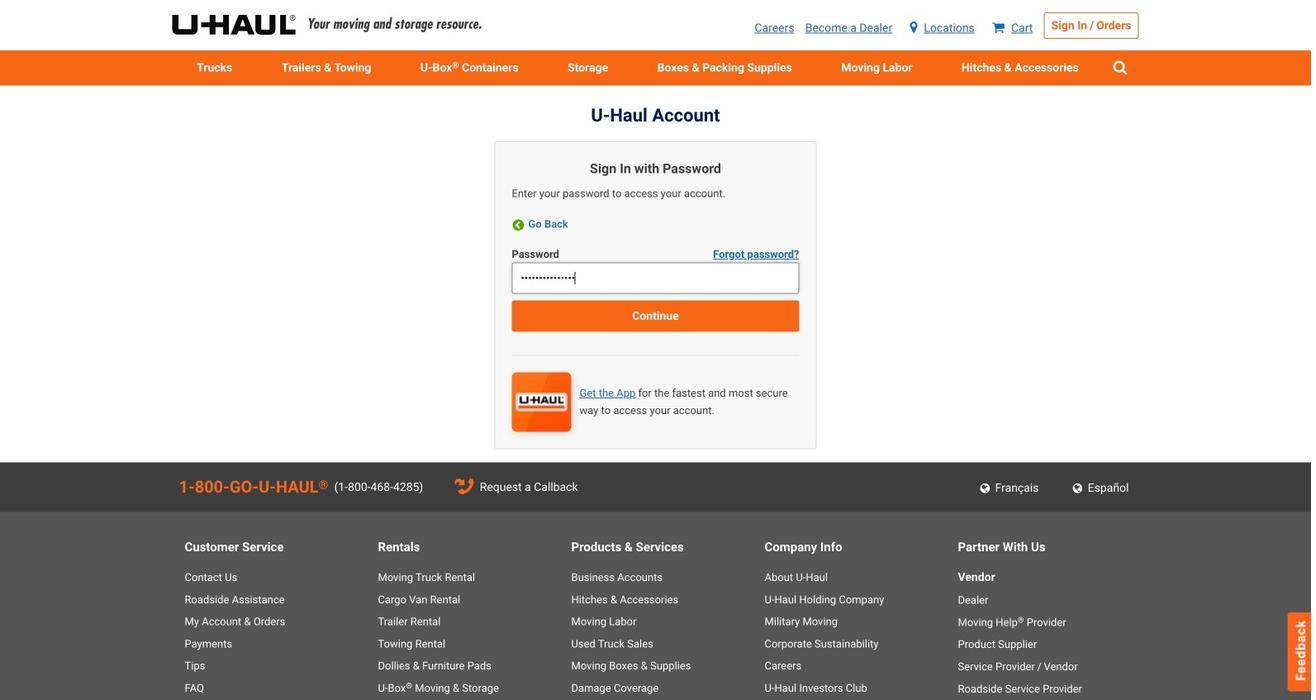 Task type: vqa. For each thing, say whether or not it's contained in the screenshot.
Enter Your Location text box
no



Task type: locate. For each thing, give the bounding box(es) containing it.
footer
[[0, 462, 1312, 700]]

6 menu item from the left
[[937, 50, 1104, 85]]

banner
[[0, 0, 1312, 85]]

1 menu item from the left
[[172, 50, 257, 85]]

menu item
[[172, 50, 257, 85], [257, 50, 396, 85], [543, 50, 633, 85], [633, 50, 817, 85], [817, 50, 937, 85], [937, 50, 1104, 85]]

None password field
[[512, 262, 800, 294]]

menu
[[172, 50, 1139, 85]]

u-haul app installer icon image
[[512, 372, 572, 432]]



Task type: describe. For each thing, give the bounding box(es) containing it.
4 menu item from the left
[[633, 50, 817, 85]]

5 menu item from the left
[[817, 50, 937, 85]]

3 menu item from the left
[[543, 50, 633, 85]]

2 menu item from the left
[[257, 50, 396, 85]]



